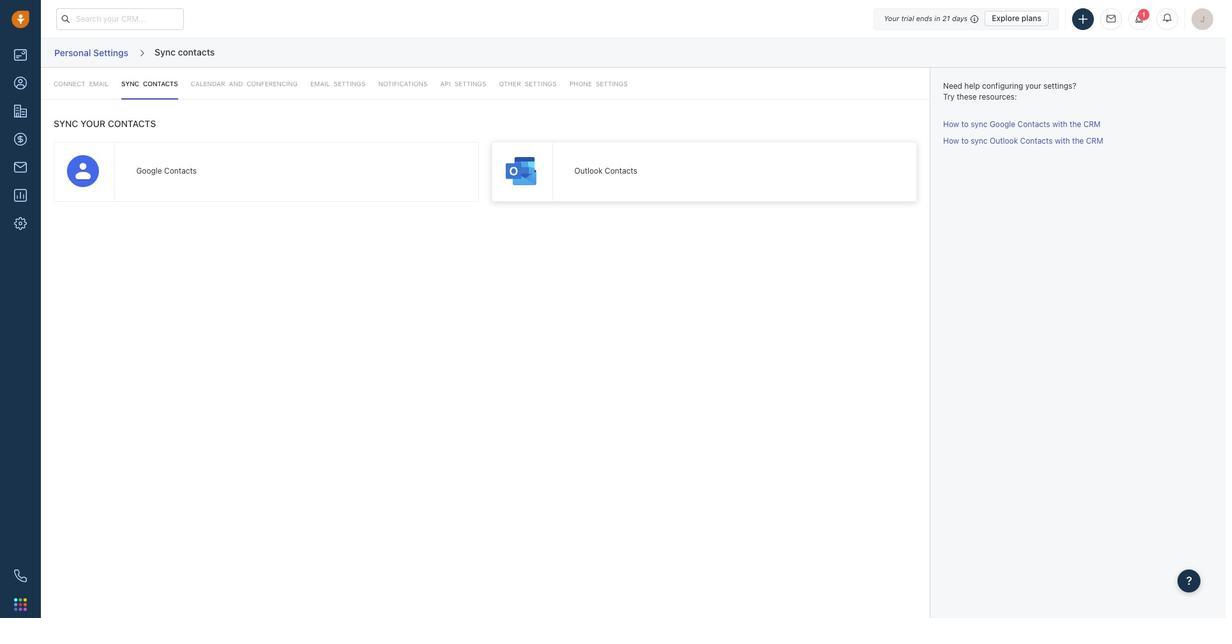 Task type: describe. For each thing, give the bounding box(es) containing it.
need
[[943, 81, 963, 91]]

your trial ends in 21 days
[[884, 14, 968, 22]]

phone settings
[[569, 80, 628, 88]]

how to sync outlook contacts with the crm
[[943, 136, 1103, 145]]

email
[[311, 80, 330, 88]]

explore
[[992, 13, 1020, 23]]

google contacts
[[136, 166, 197, 176]]

trial
[[901, 14, 914, 22]]

explore plans
[[992, 13, 1042, 23]]

settings for other settings
[[525, 80, 557, 88]]

your
[[884, 14, 899, 22]]

sync for outlook
[[971, 136, 988, 145]]

contacts inside sync contacts link
[[143, 80, 178, 88]]

personal settings
[[54, 47, 128, 58]]

your inside need help configuring your settings? try these resources:
[[1026, 81, 1041, 91]]

sync inside tab list
[[121, 80, 139, 88]]

crm for how to sync google contacts with the crm
[[1084, 119, 1101, 129]]

try
[[943, 92, 955, 102]]

conferencing
[[247, 80, 298, 88]]

1
[[1142, 11, 1146, 18]]

how for how to sync outlook contacts with the crm
[[943, 136, 959, 145]]

tab list containing connect email
[[41, 68, 930, 100]]

sync contacts link
[[121, 68, 178, 100]]

0 vertical spatial sync
[[155, 46, 176, 57]]

sync for google
[[971, 119, 988, 129]]

email
[[89, 80, 109, 88]]

plans
[[1022, 13, 1042, 23]]

email settings link
[[311, 68, 366, 100]]

notifications
[[378, 80, 428, 88]]

sync contacts inside tab list
[[121, 80, 178, 88]]

Search your CRM... text field
[[56, 8, 184, 30]]

how to sync google contacts with the crm
[[943, 119, 1101, 129]]

other
[[499, 80, 521, 88]]

help
[[965, 81, 980, 91]]

0 vertical spatial sync contacts
[[155, 46, 215, 57]]

phone settings link
[[569, 68, 628, 100]]

ends
[[916, 14, 933, 22]]

configuring
[[982, 81, 1023, 91]]

sync your contacts
[[54, 118, 156, 129]]

1 horizontal spatial google
[[990, 119, 1016, 129]]

calendar and conferencing
[[191, 80, 298, 88]]



Task type: vqa. For each thing, say whether or not it's contained in the screenshot.
Email Settings
yes



Task type: locate. For each thing, give the bounding box(es) containing it.
the for how to sync google contacts with the crm
[[1070, 119, 1082, 129]]

with for how to sync outlook contacts with the crm
[[1055, 136, 1070, 145]]

settings right api
[[455, 80, 486, 88]]

these
[[957, 92, 977, 102]]

sync contacts right email
[[121, 80, 178, 88]]

1 vertical spatial google
[[136, 166, 162, 176]]

settings
[[93, 47, 128, 58], [334, 80, 366, 88], [455, 80, 486, 88]]

1 vertical spatial crm
[[1086, 136, 1103, 145]]

other settings
[[499, 80, 557, 88]]

1 settings from the left
[[525, 80, 557, 88]]

0 vertical spatial crm
[[1084, 119, 1101, 129]]

contacts
[[108, 118, 156, 129], [1018, 119, 1050, 129], [1020, 136, 1053, 145], [164, 166, 197, 176], [605, 166, 638, 176]]

1 horizontal spatial settings
[[334, 80, 366, 88]]

api
[[440, 80, 451, 88]]

calendar
[[191, 80, 225, 88]]

1 vertical spatial contacts
[[143, 80, 178, 88]]

api settings link
[[440, 68, 486, 100]]

freshworks switcher image
[[14, 598, 27, 611]]

0 vertical spatial sync
[[971, 119, 988, 129]]

0 vertical spatial contacts
[[178, 46, 215, 57]]

settings
[[525, 80, 557, 88], [596, 80, 628, 88]]

settings for phone settings
[[596, 80, 628, 88]]

need help configuring your settings? try these resources:
[[943, 81, 1077, 102]]

sync right email
[[121, 80, 139, 88]]

2 settings from the left
[[596, 80, 628, 88]]

how to sync outlook contacts with the crm link
[[943, 136, 1103, 145]]

phone element
[[8, 563, 33, 589]]

sync contacts
[[155, 46, 215, 57], [121, 80, 178, 88]]

your left settings?
[[1026, 81, 1041, 91]]

1 vertical spatial sync
[[971, 136, 988, 145]]

2 sync from the top
[[971, 136, 988, 145]]

1 horizontal spatial outlook
[[990, 136, 1018, 145]]

1 vertical spatial the
[[1072, 136, 1084, 145]]

1 horizontal spatial settings
[[596, 80, 628, 88]]

crm for how to sync outlook contacts with the crm
[[1086, 136, 1103, 145]]

0 horizontal spatial google
[[136, 166, 162, 176]]

google inside sync your contacts tab panel
[[136, 166, 162, 176]]

0 vertical spatial your
[[1026, 81, 1041, 91]]

2 to from the top
[[962, 136, 969, 145]]

resources:
[[979, 92, 1017, 102]]

settings for email settings
[[334, 80, 366, 88]]

1 horizontal spatial your
[[1026, 81, 1041, 91]]

1 vertical spatial outlook
[[574, 166, 603, 176]]

settings right the phone
[[596, 80, 628, 88]]

0 horizontal spatial your
[[81, 118, 105, 129]]

0 horizontal spatial settings
[[525, 80, 557, 88]]

contacts up calendar
[[178, 46, 215, 57]]

the for how to sync outlook contacts with the crm
[[1072, 136, 1084, 145]]

2 vertical spatial sync
[[54, 118, 78, 129]]

settings right other
[[525, 80, 557, 88]]

0 horizontal spatial settings
[[93, 47, 128, 58]]

sync up sync contacts link
[[155, 46, 176, 57]]

connect
[[54, 80, 85, 88]]

0 vertical spatial how
[[943, 119, 959, 129]]

notifications link
[[378, 68, 428, 100]]

1 sync from the top
[[971, 119, 988, 129]]

other settings link
[[499, 68, 557, 100]]

2 how from the top
[[943, 136, 959, 145]]

to
[[962, 119, 969, 129], [962, 136, 969, 145]]

with for how to sync google contacts with the crm
[[1053, 119, 1068, 129]]

1 link
[[1129, 8, 1150, 30]]

phone image
[[14, 570, 27, 582]]

to for how to sync outlook contacts with the crm
[[962, 136, 969, 145]]

2 horizontal spatial sync
[[155, 46, 176, 57]]

the
[[1070, 119, 1082, 129], [1072, 136, 1084, 145]]

your down email
[[81, 118, 105, 129]]

how for how to sync google contacts with the crm
[[943, 119, 959, 129]]

0 vertical spatial outlook
[[990, 136, 1018, 145]]

connect email link
[[54, 68, 109, 100]]

1 vertical spatial with
[[1055, 136, 1070, 145]]

in
[[935, 14, 941, 22]]

with
[[1053, 119, 1068, 129], [1055, 136, 1070, 145]]

1 vertical spatial sync
[[121, 80, 139, 88]]

personal settings link
[[54, 43, 129, 63]]

0 vertical spatial google
[[990, 119, 1016, 129]]

api settings
[[440, 80, 486, 88]]

settings right email
[[334, 80, 366, 88]]

2 horizontal spatial settings
[[455, 80, 486, 88]]

sync
[[971, 119, 988, 129], [971, 136, 988, 145]]

1 horizontal spatial sync
[[121, 80, 139, 88]]

settings for api settings
[[455, 80, 486, 88]]

outlook inside sync your contacts tab panel
[[574, 166, 603, 176]]

google
[[990, 119, 1016, 129], [136, 166, 162, 176]]

sync your contacts tab panel
[[41, 68, 930, 221]]

0 horizontal spatial outlook
[[574, 166, 603, 176]]

settings?
[[1044, 81, 1077, 91]]

connect email
[[54, 80, 109, 88]]

1 vertical spatial sync contacts
[[121, 80, 178, 88]]

crm
[[1084, 119, 1101, 129], [1086, 136, 1103, 145]]

settings up email
[[93, 47, 128, 58]]

settings for personal settings
[[93, 47, 128, 58]]

to for how to sync google contacts with the crm
[[962, 119, 969, 129]]

0 vertical spatial the
[[1070, 119, 1082, 129]]

calendar and conferencing link
[[191, 68, 298, 100]]

1 to from the top
[[962, 119, 969, 129]]

your inside sync your contacts tab panel
[[81, 118, 105, 129]]

1 vertical spatial your
[[81, 118, 105, 129]]

1 vertical spatial how
[[943, 136, 959, 145]]

your
[[1026, 81, 1041, 91], [81, 118, 105, 129]]

and
[[229, 80, 243, 88]]

personal
[[54, 47, 91, 58]]

email settings
[[311, 80, 366, 88]]

days
[[952, 14, 968, 22]]

0 horizontal spatial sync
[[54, 118, 78, 129]]

1 vertical spatial to
[[962, 136, 969, 145]]

contacts
[[178, 46, 215, 57], [143, 80, 178, 88]]

outlook
[[990, 136, 1018, 145], [574, 166, 603, 176]]

outlook contacts
[[574, 166, 638, 176]]

with down how to sync google contacts with the crm link at the right of the page
[[1055, 136, 1070, 145]]

tab list
[[41, 68, 930, 100]]

contacts left calendar
[[143, 80, 178, 88]]

0 vertical spatial to
[[962, 119, 969, 129]]

sync
[[155, 46, 176, 57], [121, 80, 139, 88], [54, 118, 78, 129]]

phone
[[569, 80, 592, 88]]

how
[[943, 119, 959, 129], [943, 136, 959, 145]]

explore plans link
[[985, 11, 1049, 26]]

sync down the connect
[[54, 118, 78, 129]]

1 how from the top
[[943, 119, 959, 129]]

how to sync google contacts with the crm link
[[943, 119, 1101, 129]]

sync contacts up calendar
[[155, 46, 215, 57]]

with down settings?
[[1053, 119, 1068, 129]]

21
[[943, 14, 950, 22]]

0 vertical spatial with
[[1053, 119, 1068, 129]]



